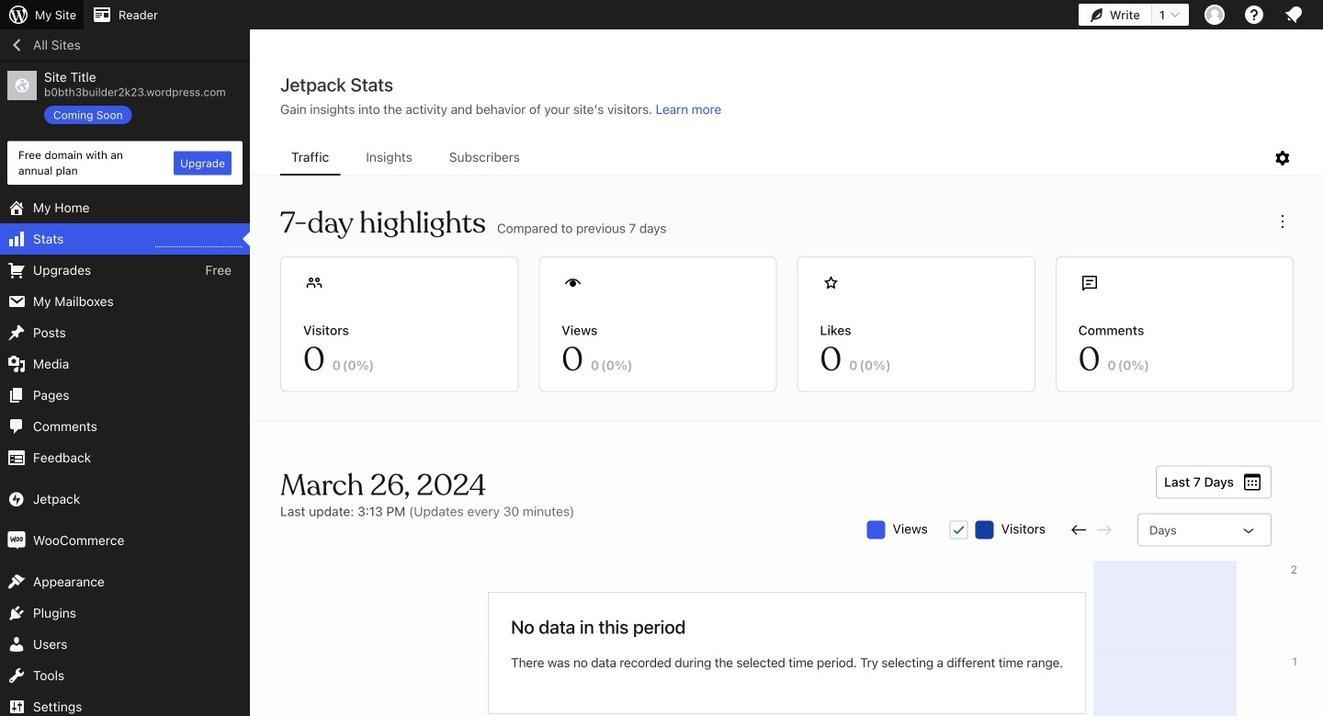 Task type: describe. For each thing, give the bounding box(es) containing it.
highest hourly views 0 image
[[155, 235, 243, 247]]

1 img image from the top
[[7, 490, 26, 508]]



Task type: locate. For each thing, give the bounding box(es) containing it.
manage your notifications image
[[1283, 4, 1305, 26]]

help image
[[1244, 4, 1266, 26]]

0 vertical spatial img image
[[7, 490, 26, 508]]

menu
[[280, 141, 1272, 176]]

img image
[[7, 490, 26, 508], [7, 531, 26, 550]]

2 img image from the top
[[7, 531, 26, 550]]

1 vertical spatial img image
[[7, 531, 26, 550]]

menu inside the jetpack stats main content
[[280, 141, 1272, 176]]

none checkbox inside the jetpack stats main content
[[950, 521, 969, 539]]

None checkbox
[[950, 521, 969, 539]]

jetpack stats main content
[[251, 73, 1324, 716]]

my profile image
[[1205, 5, 1225, 25]]



Task type: vqa. For each thing, say whether or not it's contained in the screenshot.
"Recent Transactions"
no



